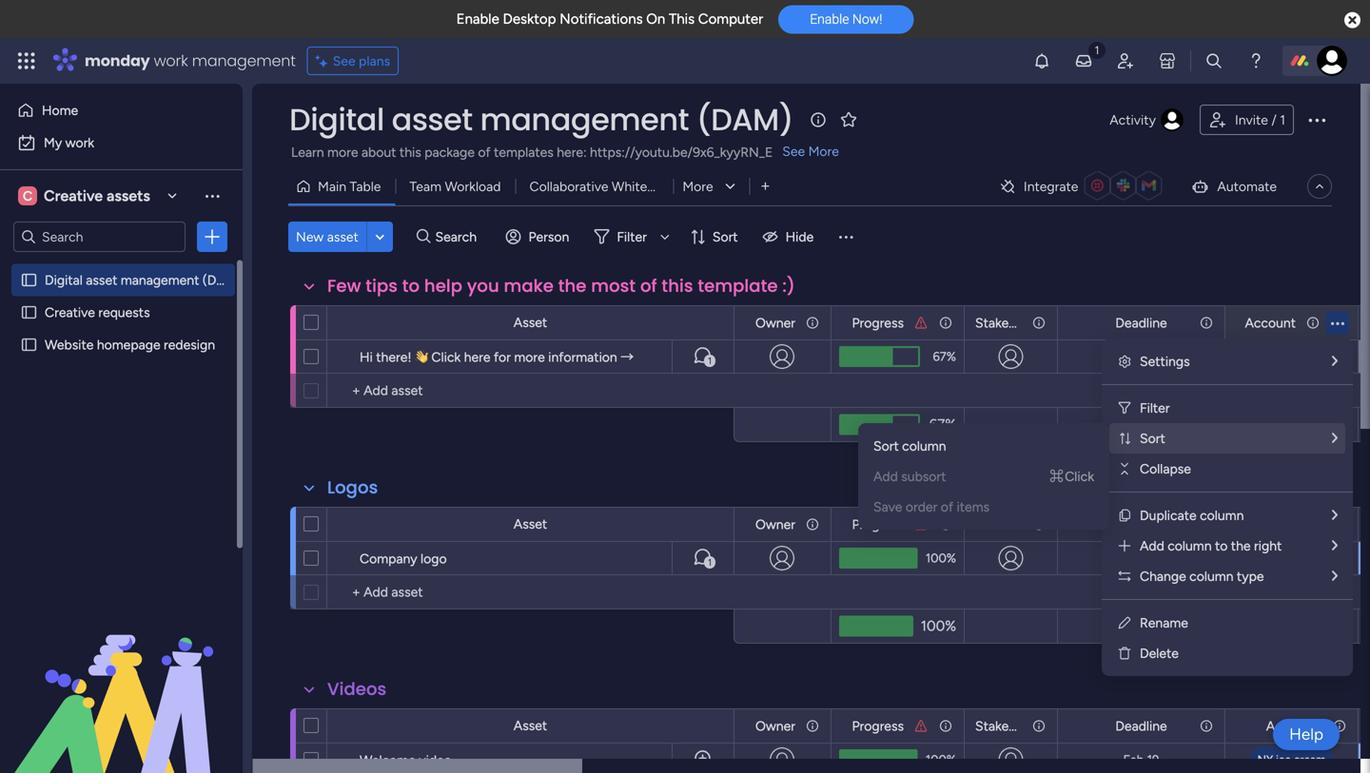 Task type: vqa. For each thing, say whether or not it's contained in the screenshot.
bottommost the
yes



Task type: locate. For each thing, give the bounding box(es) containing it.
ny down the help button on the bottom right of the page
[[1257, 753, 1273, 767]]

1 horizontal spatial of
[[640, 274, 657, 298]]

2 1 button from the top
[[672, 541, 734, 576]]

3 asset from the top
[[514, 718, 547, 734]]

progress down menu icon
[[852, 315, 904, 331]]

2 progress field from the top
[[847, 514, 909, 535]]

of right most
[[640, 274, 657, 298]]

work inside my work option
[[65, 135, 94, 151]]

0 horizontal spatial asset
[[86, 272, 117, 288]]

more button
[[673, 171, 749, 202]]

0 vertical spatial see
[[333, 53, 355, 69]]

1 there's a configuration issue.
select which status columns will affect the progress calculation image from the top
[[913, 315, 929, 331]]

creative inside list box
[[45, 304, 95, 321]]

1 horizontal spatial (dam)
[[696, 98, 794, 141]]

home link
[[11, 95, 231, 126]]

enable now! button
[[778, 5, 914, 34]]

website
[[45, 337, 94, 353]]

c
[[23, 188, 32, 204]]

creative for creative assets
[[44, 187, 103, 205]]

2 vertical spatial 1
[[708, 557, 712, 568]]

settings
[[1140, 353, 1190, 370]]

3 owner field from the top
[[751, 716, 800, 737]]

0 vertical spatial work
[[154, 50, 188, 71]]

digital asset management (dam) up requests
[[45, 272, 241, 288]]

integrate button
[[991, 166, 1175, 206]]

sort
[[712, 229, 738, 245], [1140, 431, 1165, 447], [873, 438, 899, 454]]

help image
[[1246, 51, 1265, 70]]

1 vertical spatial ice
[[1276, 753, 1291, 767]]

add inside menu item
[[873, 469, 898, 485]]

1 vertical spatial filter
[[1140, 400, 1170, 416]]

% for 100 %
[[946, 551, 956, 566]]

my
[[44, 135, 62, 151]]

1 horizontal spatial digital asset management (dam)
[[289, 98, 794, 141]]

column down 'add column to the right'
[[1189, 568, 1234, 585]]

→
[[621, 349, 634, 365]]

1 cream from the top
[[1294, 551, 1326, 565]]

2 enable from the left
[[810, 11, 849, 27]]

list arrow image right type
[[1332, 569, 1338, 583]]

2 vertical spatial of
[[941, 499, 953, 515]]

package
[[425, 144, 475, 160]]

more down https://youtu.be/9x6_kyyrn_e at top
[[682, 178, 713, 195]]

2 asset from the top
[[514, 516, 547, 532]]

this down 'arrow down' icon
[[662, 274, 693, 298]]

1 stakehoders field from the top
[[970, 313, 1050, 333]]

1 1 button from the top
[[672, 340, 734, 374]]

2 vertical spatial asset
[[86, 272, 117, 288]]

0 vertical spatial owner
[[755, 315, 795, 331]]

menu item
[[873, 465, 1094, 488]]

column for duplicate
[[1200, 508, 1244, 524]]

sort up template
[[712, 229, 738, 245]]

1 horizontal spatial click
[[1065, 469, 1094, 485]]

asset inside list box
[[86, 272, 117, 288]]

main
[[318, 178, 346, 195]]

now!
[[852, 11, 882, 27]]

0 vertical spatial progress
[[852, 315, 904, 331]]

list box
[[0, 260, 243, 618]]

digital
[[289, 98, 384, 141], [45, 272, 83, 288]]

0 horizontal spatial enable
[[456, 10, 499, 28]]

new
[[296, 229, 324, 245]]

add up save
[[873, 469, 898, 485]]

% up 67%
[[946, 349, 956, 364]]

filter image
[[1117, 401, 1132, 416]]

1 for hi there!   👋  click here for more information  →
[[708, 355, 712, 367]]

add column to the right image
[[1117, 539, 1132, 554]]

subsort
[[901, 469, 946, 485]]

1 vertical spatial there's a configuration issue.
select which status columns will affect the progress calculation image
[[913, 517, 929, 532]]

1 ny from the top
[[1257, 551, 1273, 565]]

add column to the right
[[1140, 538, 1282, 554]]

update feed image
[[1074, 51, 1093, 70]]

1 vertical spatial stakehoders
[[975, 517, 1050, 533]]

1 vertical spatial add
[[1140, 538, 1164, 554]]

👋
[[415, 349, 428, 365]]

0 vertical spatial the
[[558, 274, 587, 298]]

3 stakehoders from the top
[[975, 718, 1050, 735]]

feb
[[1123, 551, 1144, 566], [1123, 753, 1144, 768]]

see left plans
[[333, 53, 355, 69]]

public board image
[[20, 271, 38, 289], [20, 304, 38, 322]]

0 horizontal spatial this
[[400, 144, 421, 160]]

of inside menu item
[[941, 499, 953, 515]]

0 horizontal spatial to
[[402, 274, 420, 298]]

1 vertical spatial creative
[[45, 304, 95, 321]]

3 list arrow image from the top
[[1332, 509, 1338, 522]]

see up "hide" popup button
[[782, 143, 805, 159]]

rename image
[[1117, 616, 1132, 631]]

1 image
[[1088, 39, 1106, 60]]

2 public board image from the top
[[20, 304, 38, 322]]

owner
[[755, 315, 795, 331], [755, 517, 795, 533], [755, 718, 795, 735]]

automate button
[[1183, 171, 1284, 202]]

0 horizontal spatial (dam)
[[202, 272, 241, 288]]

Videos field
[[323, 677, 391, 702]]

1 ny ice cream from the top
[[1257, 551, 1326, 565]]

work for my
[[65, 135, 94, 151]]

2 ice from the top
[[1276, 753, 1291, 767]]

0 vertical spatial list arrow image
[[1332, 539, 1338, 553]]

the
[[558, 274, 587, 298], [1231, 538, 1251, 554]]

1 vertical spatial digital asset management (dam)
[[45, 272, 241, 288]]

0 vertical spatial creative
[[44, 187, 103, 205]]

this
[[400, 144, 421, 160], [662, 274, 693, 298]]

0 vertical spatial deadline field
[[1111, 313, 1172, 333]]

2 vertical spatial progress
[[852, 718, 904, 735]]

Stakehoders field
[[970, 313, 1050, 333], [970, 514, 1050, 535], [970, 716, 1050, 737]]

collapse board header image
[[1312, 179, 1327, 194]]

0 vertical spatial account field
[[1240, 313, 1301, 333]]

column down duplicate column
[[1168, 538, 1212, 554]]

1 list arrow image from the top
[[1332, 539, 1338, 553]]

asset
[[392, 98, 473, 141], [327, 229, 359, 245], [86, 272, 117, 288]]

account
[[1245, 315, 1296, 331], [1266, 718, 1317, 735]]

filter right filter image
[[1140, 400, 1170, 416]]

enable now!
[[810, 11, 882, 27]]

1 vertical spatial progress
[[852, 517, 904, 533]]

1 horizontal spatial digital
[[289, 98, 384, 141]]

more right "for"
[[514, 349, 545, 365]]

2 there's a configuration issue.
select which status columns will affect the progress calculation image from the top
[[913, 517, 929, 532]]

asset for logos
[[514, 516, 547, 532]]

asset up package
[[392, 98, 473, 141]]

0 vertical spatial more
[[808, 143, 839, 159]]

2 % from the top
[[946, 551, 956, 566]]

0 vertical spatial list arrow image
[[1332, 354, 1338, 368]]

2 horizontal spatial asset
[[392, 98, 473, 141]]

0 horizontal spatial add
[[873, 469, 898, 485]]

workload
[[445, 178, 501, 195]]

list arrow image
[[1332, 539, 1338, 553], [1332, 569, 1338, 583]]

creative right c
[[44, 187, 103, 205]]

for
[[494, 349, 511, 365]]

0 vertical spatial (dam)
[[696, 98, 794, 141]]

(dam) up add view image
[[696, 98, 794, 141]]

hi
[[360, 349, 373, 365]]

creative
[[44, 187, 103, 205], [45, 304, 95, 321]]

filter left 'arrow down' icon
[[617, 229, 647, 245]]

deadline
[[1115, 315, 1167, 331], [1115, 517, 1167, 533], [1115, 718, 1167, 735]]

to up the change column type
[[1215, 538, 1228, 554]]

sort up add subsort
[[873, 438, 899, 454]]

0 vertical spatial filter
[[617, 229, 647, 245]]

workspace selection element
[[18, 185, 153, 207]]

person button
[[498, 222, 581, 252]]

1 enable from the left
[[456, 10, 499, 28]]

0 vertical spatial stakehoders
[[975, 315, 1050, 331]]

progress down save
[[852, 517, 904, 533]]

digital up creative requests
[[45, 272, 83, 288]]

asset up creative requests
[[86, 272, 117, 288]]

order
[[906, 499, 937, 515]]

creative up website
[[45, 304, 95, 321]]

my work link
[[11, 127, 231, 158]]

click right part image
[[1065, 469, 1094, 485]]

asset right new on the top left of the page
[[327, 229, 359, 245]]

0 vertical spatial 19
[[1147, 551, 1159, 566]]

0 vertical spatial stakehoders field
[[970, 313, 1050, 333]]

ny ice cream down the help button on the bottom right of the page
[[1257, 753, 1326, 767]]

100%
[[921, 618, 956, 635]]

add right add column to the right icon
[[1140, 538, 1164, 554]]

notifications image
[[1032, 51, 1051, 70]]

2 vertical spatial progress field
[[847, 716, 909, 737]]

duplicate
[[1140, 508, 1197, 524]]

1 vertical spatial ny
[[1257, 753, 1273, 767]]

1 vertical spatial owner
[[755, 517, 795, 533]]

2 vertical spatial list arrow image
[[1332, 509, 1338, 522]]

option
[[0, 263, 243, 267]]

1 vertical spatial %
[[946, 551, 956, 566]]

list arrow image right right
[[1332, 539, 1338, 553]]

1 deadline field from the top
[[1111, 313, 1172, 333]]

1 vertical spatial deadline
[[1115, 517, 1167, 533]]

more up 'main table' button
[[327, 144, 358, 160]]

2 vertical spatial owner field
[[751, 716, 800, 737]]

asset inside new asset button
[[327, 229, 359, 245]]

1 vertical spatial deadline field
[[1111, 514, 1172, 535]]

sort right sort icon
[[1140, 431, 1165, 447]]

asset
[[514, 314, 547, 331], [514, 516, 547, 532], [514, 718, 547, 734]]

deadline up settings image
[[1115, 315, 1167, 331]]

0 horizontal spatial work
[[65, 135, 94, 151]]

show board description image
[[807, 110, 830, 129]]

ny ice cream up type
[[1257, 551, 1326, 565]]

% down save order of items at the bottom right
[[946, 551, 956, 566]]

column information image
[[938, 315, 953, 331], [1199, 315, 1214, 331], [1031, 517, 1047, 532], [1199, 517, 1214, 532], [1332, 517, 1347, 532], [805, 719, 820, 734], [938, 719, 953, 734], [1031, 719, 1047, 734], [1199, 719, 1214, 734]]

click
[[431, 349, 461, 365], [1065, 469, 1094, 485]]

new asset button
[[288, 222, 366, 252]]

list arrow image for settings
[[1332, 354, 1338, 368]]

Logos field
[[323, 476, 383, 500]]

my work
[[44, 135, 94, 151]]

0 vertical spatial digital
[[289, 98, 384, 141]]

0 vertical spatial feb 19
[[1123, 551, 1159, 566]]

1 vertical spatial feb 19
[[1123, 753, 1159, 768]]

0 vertical spatial there's a configuration issue.
select which status columns will affect the progress calculation image
[[913, 315, 929, 331]]

0 horizontal spatial digital asset management (dam)
[[45, 272, 241, 288]]

redesign
[[164, 337, 215, 353]]

0 horizontal spatial click
[[431, 349, 461, 365]]

2 stakehoders from the top
[[975, 517, 1050, 533]]

1 vertical spatial stakehoders field
[[970, 514, 1050, 535]]

/
[[1271, 112, 1277, 128]]

homepage
[[97, 337, 160, 353]]

ny up type
[[1257, 551, 1273, 565]]

click inside menu item
[[1065, 469, 1094, 485]]

0 vertical spatial deadline
[[1115, 315, 1167, 331]]

add to favorites image
[[839, 110, 858, 129]]

0 horizontal spatial filter
[[617, 229, 647, 245]]

enable left now!
[[810, 11, 849, 27]]

there's a configuration issue.
select which status columns will affect the progress calculation image
[[913, 315, 929, 331], [913, 517, 929, 532]]

(dam)
[[696, 98, 794, 141], [202, 272, 241, 288]]

2 vertical spatial stakehoders field
[[970, 716, 1050, 737]]

sort inside sort popup button
[[712, 229, 738, 245]]

1 vertical spatial asset
[[327, 229, 359, 245]]

the left most
[[558, 274, 587, 298]]

2 feb from the top
[[1123, 753, 1144, 768]]

3 deadline from the top
[[1115, 718, 1167, 735]]

account for account "field" to the top
[[1245, 315, 1296, 331]]

1 % from the top
[[946, 349, 956, 364]]

0 vertical spatial digital asset management (dam)
[[289, 98, 794, 141]]

help
[[424, 274, 462, 298]]

1 horizontal spatial enable
[[810, 11, 849, 27]]

main table button
[[288, 171, 395, 202]]

0 vertical spatial account
[[1245, 315, 1296, 331]]

2 feb 19 from the top
[[1123, 753, 1159, 768]]

invite / 1
[[1235, 112, 1285, 128]]

1 list arrow image from the top
[[1332, 354, 1338, 368]]

options image
[[203, 227, 222, 246]]

progress field for 1st there's a configuration issue.
select which status columns will affect the progress calculation image from the bottom
[[847, 514, 909, 535]]

of inside learn more about this package of templates here: https://youtu.be/9x6_kyyrn_e see more
[[478, 144, 491, 160]]

digital asset management (dam) inside list box
[[45, 272, 241, 288]]

2 list arrow image from the top
[[1332, 569, 1338, 583]]

0 vertical spatial of
[[478, 144, 491, 160]]

1 vertical spatial account
[[1266, 718, 1317, 735]]

list arrow image
[[1332, 354, 1338, 368], [1332, 431, 1338, 445], [1332, 509, 1338, 522]]

menu item containing add subsort
[[873, 465, 1094, 488]]

work right my
[[65, 135, 94, 151]]

there!
[[376, 349, 411, 365]]

1 vertical spatial list arrow image
[[1332, 431, 1338, 445]]

3 progress field from the top
[[847, 716, 909, 737]]

deadline down 'delete' 'image'
[[1115, 718, 1167, 735]]

click right 👋
[[431, 349, 461, 365]]

0 vertical spatial more
[[327, 144, 358, 160]]

invite members image
[[1116, 51, 1135, 70]]

1 vertical spatial asset
[[514, 516, 547, 532]]

this right about
[[400, 144, 421, 160]]

creative for creative requests
[[45, 304, 95, 321]]

help button
[[1273, 719, 1340, 751]]

the left right
[[1231, 538, 1251, 554]]

1
[[1280, 112, 1285, 128], [708, 355, 712, 367], [708, 557, 712, 568]]

progress left there's a configuration issue.
select which status columns will affect the progress calculation icon
[[852, 718, 904, 735]]

home
[[42, 102, 78, 118]]

more down show board description icon
[[808, 143, 839, 159]]

progress field for 2nd there's a configuration issue.
select which status columns will affect the progress calculation image from the bottom
[[847, 313, 909, 333]]

progress field down add subsort
[[847, 514, 909, 535]]

0 horizontal spatial digital
[[45, 272, 83, 288]]

0 vertical spatial feb
[[1123, 551, 1144, 566]]

change column type
[[1140, 568, 1264, 585]]

Account field
[[1240, 313, 1301, 333], [1261, 716, 1322, 737]]

column up 'add column to the right'
[[1200, 508, 1244, 524]]

2 vertical spatial deadline field
[[1111, 716, 1172, 737]]

cream down the help button on the bottom right of the page
[[1294, 753, 1326, 767]]

0 vertical spatial add
[[873, 469, 898, 485]]

2 vertical spatial management
[[121, 272, 199, 288]]

dapulse close image
[[1344, 11, 1361, 30]]

to for tips
[[402, 274, 420, 298]]

filter
[[617, 229, 647, 245], [1140, 400, 1170, 416]]

1 progress field from the top
[[847, 313, 909, 333]]

save order of items
[[873, 499, 990, 515]]

0 vertical spatial 1 button
[[672, 340, 734, 374]]

column down 67%
[[902, 438, 946, 454]]

Owner field
[[751, 313, 800, 333], [751, 514, 800, 535], [751, 716, 800, 737]]

0 vertical spatial to
[[402, 274, 420, 298]]

1 stakehoders from the top
[[975, 315, 1050, 331]]

0 horizontal spatial sort
[[712, 229, 738, 245]]

team workload
[[410, 178, 501, 195]]

digital up the learn
[[289, 98, 384, 141]]

1 owner field from the top
[[751, 313, 800, 333]]

to right tips
[[402, 274, 420, 298]]

0 vertical spatial 1
[[1280, 112, 1285, 128]]

company
[[360, 551, 417, 567]]

work
[[154, 50, 188, 71], [65, 135, 94, 151]]

0 vertical spatial %
[[946, 349, 956, 364]]

1 vertical spatial ny ice cream
[[1257, 753, 1326, 767]]

template
[[698, 274, 778, 298]]

progress field down menu icon
[[847, 313, 909, 333]]

deadline field down 'delete' 'image'
[[1111, 716, 1172, 737]]

1 asset from the top
[[514, 314, 547, 331]]

1 feb 19 from the top
[[1123, 551, 1159, 566]]

collaborative whiteboard
[[529, 178, 682, 195]]

main table
[[318, 178, 381, 195]]

hi there!   👋  click here for more information  →
[[360, 349, 634, 365]]

1 vertical spatial public board image
[[20, 304, 38, 322]]

1 vertical spatial list arrow image
[[1332, 569, 1338, 583]]

enable left desktop
[[456, 10, 499, 28]]

see inside button
[[333, 53, 355, 69]]

0 vertical spatial progress field
[[847, 313, 909, 333]]

deadline up add column to the right icon
[[1115, 517, 1167, 533]]

ny ice cream
[[1257, 551, 1326, 565], [1257, 753, 1326, 767]]

2 horizontal spatial sort
[[1140, 431, 1165, 447]]

%
[[946, 349, 956, 364], [946, 551, 956, 566]]

plans
[[359, 53, 390, 69]]

company logo
[[360, 551, 447, 567]]

1 vertical spatial more
[[682, 178, 713, 195]]

2 horizontal spatial of
[[941, 499, 953, 515]]

of right order
[[941, 499, 953, 515]]

change column type image
[[1117, 569, 1132, 584]]

stakehoders for 3rd stakehoders field from the bottom
[[975, 315, 1050, 331]]

1 horizontal spatial asset
[[327, 229, 359, 245]]

work right monday
[[154, 50, 188, 71]]

1 vertical spatial (dam)
[[202, 272, 241, 288]]

2 list arrow image from the top
[[1332, 431, 1338, 445]]

1 public board image from the top
[[20, 271, 38, 289]]

add
[[873, 469, 898, 485], [1140, 538, 1164, 554]]

0 vertical spatial this
[[400, 144, 421, 160]]

enable inside enable now! button
[[810, 11, 849, 27]]

items
[[957, 499, 990, 515]]

1 inside button
[[1280, 112, 1285, 128]]

Progress field
[[847, 313, 909, 333], [847, 514, 909, 535], [847, 716, 909, 737]]

arrow down image
[[654, 225, 676, 248]]

deadline field up add column to the right icon
[[1111, 514, 1172, 535]]

computer
[[698, 10, 763, 28]]

menu image
[[837, 227, 856, 246]]

1 horizontal spatial add
[[1140, 538, 1164, 554]]

cream right right
[[1294, 551, 1326, 565]]

Search field
[[431, 224, 488, 250]]

column information image
[[805, 315, 820, 331], [1031, 315, 1047, 331], [1305, 315, 1321, 331], [805, 517, 820, 532], [938, 517, 953, 532], [1332, 719, 1347, 734]]

list arrow image for add column to the right
[[1332, 539, 1338, 553]]

Deadline field
[[1111, 313, 1172, 333], [1111, 514, 1172, 535], [1111, 716, 1172, 737]]

0 vertical spatial ny ice cream
[[1257, 551, 1326, 565]]

digital asset management (dam)
[[289, 98, 794, 141], [45, 272, 241, 288]]

this inside field
[[662, 274, 693, 298]]

1 vertical spatial 19
[[1147, 753, 1159, 768]]

2 deadline field from the top
[[1111, 514, 1172, 535]]

1 vertical spatial this
[[662, 274, 693, 298]]

to inside few tips to help you make the most of this template :) field
[[402, 274, 420, 298]]

0 horizontal spatial see
[[333, 53, 355, 69]]

1 horizontal spatial work
[[154, 50, 188, 71]]

of right package
[[478, 144, 491, 160]]

progress field left there's a configuration issue.
select which status columns will affect the progress calculation icon
[[847, 716, 909, 737]]

creative inside workspace selection element
[[44, 187, 103, 205]]

1 horizontal spatial this
[[662, 274, 693, 298]]

deadline field up settings image
[[1111, 313, 1172, 333]]

sort image
[[1117, 431, 1132, 446]]

lottie animation image
[[0, 581, 243, 774]]

monday work management
[[85, 50, 296, 71]]

(dam) down options image
[[202, 272, 241, 288]]

website homepage redesign
[[45, 337, 215, 353]]

account for the bottommost account "field"
[[1266, 718, 1317, 735]]

1 for company logo
[[708, 557, 712, 568]]

2 ny ice cream from the top
[[1257, 753, 1326, 767]]

2 vertical spatial asset
[[514, 718, 547, 734]]

1 19 from the top
[[1147, 551, 1159, 566]]

digital asset management (dam) up templates
[[289, 98, 794, 141]]

67 %
[[933, 349, 956, 364]]



Task type: describe. For each thing, give the bounding box(es) containing it.
invite
[[1235, 112, 1268, 128]]

stakehoders for 3rd stakehoders field from the top of the page
[[975, 718, 1050, 735]]

sort column
[[873, 438, 946, 454]]

workspace image
[[18, 186, 37, 206]]

stakehoders for 2nd stakehoders field from the top
[[975, 517, 1050, 533]]

list arrow image for change column type
[[1332, 569, 1338, 583]]

column for change
[[1189, 568, 1234, 585]]

https://youtu.be/9x6_kyyrn_e
[[590, 144, 773, 160]]

1 horizontal spatial more
[[514, 349, 545, 365]]

to for column
[[1215, 538, 1228, 554]]

videos
[[327, 677, 387, 702]]

add for add column to the right
[[1140, 538, 1164, 554]]

delete
[[1140, 646, 1179, 662]]

learn
[[291, 144, 324, 160]]

:)
[[782, 274, 795, 298]]

2 deadline from the top
[[1115, 517, 1167, 533]]

options image
[[1305, 108, 1328, 131]]

+ Add asset text field
[[337, 581, 725, 604]]

see inside learn more about this package of templates here: https://youtu.be/9x6_kyyrn_e see more
[[782, 143, 805, 159]]

on
[[646, 10, 665, 28]]

management inside list box
[[121, 272, 199, 288]]

1 vertical spatial the
[[1231, 538, 1251, 554]]

2 ny from the top
[[1257, 753, 1273, 767]]

filter inside "filter" popup button
[[617, 229, 647, 245]]

logo
[[421, 551, 447, 567]]

learn more about this package of templates here: https://youtu.be/9x6_kyyrn_e see more
[[291, 143, 839, 160]]

integrate
[[1024, 178, 1078, 195]]

this
[[669, 10, 695, 28]]

video
[[419, 753, 452, 769]]

+ Add asset text field
[[337, 380, 725, 402]]

2 owner field from the top
[[751, 514, 800, 535]]

Search in workspace field
[[40, 226, 159, 248]]

2 stakehoders field from the top
[[970, 514, 1050, 535]]

1 deadline from the top
[[1115, 315, 1167, 331]]

monday marketplace image
[[1158, 51, 1177, 70]]

1 owner from the top
[[755, 315, 795, 331]]

creative assets
[[44, 187, 150, 205]]

john smith image
[[1317, 46, 1347, 76]]

add view image
[[762, 180, 769, 193]]

creative requests
[[45, 304, 150, 321]]

duplicate column image
[[1117, 508, 1132, 523]]

save
[[873, 499, 902, 515]]

type
[[1237, 568, 1264, 585]]

enable desktop notifications on this computer
[[456, 10, 763, 28]]

0 vertical spatial click
[[431, 349, 461, 365]]

right
[[1254, 538, 1282, 554]]

1 ice from the top
[[1276, 551, 1291, 565]]

1 vertical spatial account field
[[1261, 716, 1322, 737]]

team
[[410, 178, 441, 195]]

whiteboard
[[612, 178, 682, 195]]

notifications
[[560, 10, 643, 28]]

welcome video
[[360, 753, 452, 769]]

see plans button
[[307, 47, 399, 75]]

100
[[925, 551, 946, 566]]

2 19 from the top
[[1147, 753, 1159, 768]]

new asset
[[296, 229, 359, 245]]

v2 search image
[[417, 226, 431, 248]]

1 button for company logo
[[672, 541, 734, 576]]

workspace options image
[[203, 186, 222, 205]]

work for monday
[[154, 50, 188, 71]]

3 owner from the top
[[755, 718, 795, 735]]

2 owner from the top
[[755, 517, 795, 533]]

activity
[[1110, 112, 1156, 128]]

person
[[529, 229, 569, 245]]

part image
[[1048, 465, 1063, 488]]

3 progress from the top
[[852, 718, 904, 735]]

1 feb from the top
[[1123, 551, 1144, 566]]

progress field for there's a configuration issue.
select which status columns will affect the progress calculation icon
[[847, 716, 909, 737]]

0 vertical spatial asset
[[392, 98, 473, 141]]

67
[[933, 349, 946, 364]]

Few tips to help you make the most of this template :) field
[[323, 274, 800, 299]]

public board image for digital asset management (dam)
[[20, 271, 38, 289]]

you
[[467, 274, 499, 298]]

public board image for creative requests
[[20, 304, 38, 322]]

templates
[[494, 144, 554, 160]]

duplicate column
[[1140, 508, 1244, 524]]

assets
[[107, 187, 150, 205]]

enable for enable desktop notifications on this computer
[[456, 10, 499, 28]]

rename
[[1140, 615, 1188, 631]]

information
[[548, 349, 617, 365]]

0 vertical spatial management
[[192, 50, 296, 71]]

2 progress from the top
[[852, 517, 904, 533]]

list arrow image for duplicate column
[[1332, 509, 1338, 522]]

activity button
[[1102, 105, 1192, 135]]

1 button for hi there!   👋  click here for more information  →
[[672, 340, 734, 374]]

3 stakehoders field from the top
[[970, 716, 1050, 737]]

search everything image
[[1204, 51, 1224, 70]]

settings image
[[1117, 354, 1132, 369]]

lottie animation element
[[0, 581, 243, 774]]

Digital asset management (DAM) field
[[284, 98, 798, 141]]

public board image
[[20, 336, 38, 354]]

table
[[350, 178, 381, 195]]

enable for enable now!
[[810, 11, 849, 27]]

delete image
[[1117, 646, 1132, 661]]

save order of items menu item
[[873, 496, 1094, 519]]

3 deadline field from the top
[[1111, 716, 1172, 737]]

add for add subsort
[[873, 469, 898, 485]]

more inside learn more about this package of templates here: https://youtu.be/9x6_kyyrn_e see more
[[327, 144, 358, 160]]

few
[[327, 274, 361, 298]]

make
[[504, 274, 554, 298]]

requests
[[98, 304, 150, 321]]

1 horizontal spatial filter
[[1140, 400, 1170, 416]]

add subsort
[[873, 469, 946, 485]]

asset for few tips to help you make the most of this template :)
[[514, 314, 547, 331]]

of inside field
[[640, 274, 657, 298]]

about
[[361, 144, 396, 160]]

here
[[464, 349, 490, 365]]

collapse image
[[1117, 461, 1132, 477]]

1 horizontal spatial sort
[[873, 438, 899, 454]]

select product image
[[17, 51, 36, 70]]

list arrow image for sort
[[1332, 431, 1338, 445]]

more inside button
[[682, 178, 713, 195]]

this inside learn more about this package of templates here: https://youtu.be/9x6_kyyrn_e see more
[[400, 144, 421, 160]]

collaborative whiteboard button
[[515, 171, 682, 202]]

collapse
[[1140, 461, 1191, 477]]

1 progress from the top
[[852, 315, 904, 331]]

tips
[[366, 274, 398, 298]]

logos
[[327, 476, 378, 500]]

more inside learn more about this package of templates here: https://youtu.be/9x6_kyyrn_e see more
[[808, 143, 839, 159]]

see plans
[[333, 53, 390, 69]]

automate
[[1217, 178, 1277, 195]]

see more link
[[780, 142, 841, 161]]

invite / 1 button
[[1200, 105, 1294, 135]]

my work option
[[11, 127, 231, 158]]

column for add
[[1168, 538, 1212, 554]]

welcome
[[360, 753, 416, 769]]

angle down image
[[375, 230, 385, 244]]

asset for videos
[[514, 718, 547, 734]]

desktop
[[503, 10, 556, 28]]

the inside few tips to help you make the most of this template :) field
[[558, 274, 587, 298]]

few tips to help you make the most of this template :)
[[327, 274, 795, 298]]

monday
[[85, 50, 150, 71]]

1 vertical spatial management
[[480, 98, 689, 141]]

team workload button
[[395, 171, 515, 202]]

% for 67 %
[[946, 349, 956, 364]]

list box containing digital asset management (dam)
[[0, 260, 243, 618]]

100 %
[[925, 551, 956, 566]]

there's a configuration issue.
select which status columns will affect the progress calculation image
[[913, 719, 929, 734]]

hide
[[785, 229, 814, 245]]

here:
[[557, 144, 587, 160]]

home option
[[11, 95, 231, 126]]

67%
[[929, 416, 956, 433]]

column for sort
[[902, 438, 946, 454]]

digital inside list box
[[45, 272, 83, 288]]

sort button
[[682, 222, 749, 252]]

2 cream from the top
[[1294, 753, 1326, 767]]

filter button
[[586, 222, 676, 252]]



